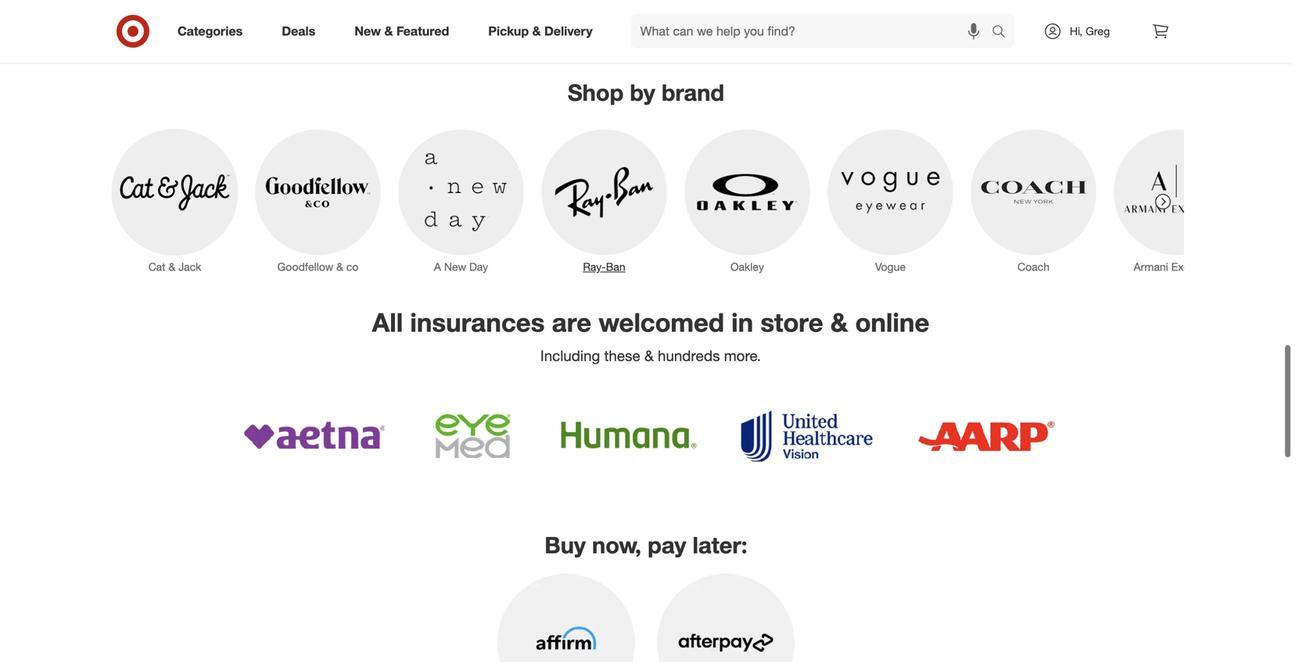 Task type: describe. For each thing, give the bounding box(es) containing it.
featured
[[397, 24, 449, 39]]

oakley link
[[684, 129, 812, 275]]

co
[[346, 260, 359, 274]]

What can we help you find? suggestions appear below search field
[[631, 14, 996, 49]]

hi,
[[1070, 24, 1083, 38]]

oakley
[[731, 260, 765, 274]]

including these & hundreds more.
[[541, 347, 762, 365]]

ray-ban
[[583, 260, 626, 274]]

all
[[372, 307, 403, 338]]

new & featured link
[[341, 14, 469, 49]]

cat & jack
[[148, 260, 201, 274]]

buy
[[545, 532, 586, 560]]

categories link
[[164, 14, 262, 49]]

more.
[[724, 347, 762, 365]]

categories
[[178, 24, 243, 39]]

pickup & delivery link
[[475, 14, 612, 49]]

shop by brand
[[568, 78, 725, 106]]

ray-ban link
[[541, 129, 668, 275]]

welcomed
[[599, 307, 725, 338]]

search button
[[985, 14, 1023, 52]]

day
[[470, 260, 488, 274]]

& for cat
[[169, 260, 176, 274]]

insurances
[[410, 307, 545, 338]]

online
[[856, 307, 930, 338]]

& for new
[[385, 24, 393, 39]]

coach image
[[970, 129, 1098, 256]]

including
[[541, 347, 600, 365]]

are
[[552, 307, 592, 338]]

in
[[732, 307, 754, 338]]

ban
[[606, 260, 626, 274]]

ray-
[[583, 260, 606, 274]]

pickup & delivery
[[489, 24, 593, 39]]

greg
[[1086, 24, 1111, 38]]

exchange
[[1172, 260, 1220, 274]]

vogue link
[[827, 129, 955, 275]]

pay
[[648, 532, 687, 560]]

hi, greg
[[1070, 24, 1111, 38]]

cat & jack image
[[111, 129, 239, 256]]

1 vertical spatial new
[[444, 260, 466, 274]]

0 vertical spatial new
[[355, 24, 381, 39]]

oakley image
[[684, 129, 812, 256]]

armani
[[1134, 260, 1169, 274]]

armani exchange image
[[1114, 129, 1241, 256]]



Task type: vqa. For each thing, say whether or not it's contained in the screenshot.
SHIPS,
no



Task type: locate. For each thing, give the bounding box(es) containing it.
delivery
[[545, 24, 593, 39]]

a new day
[[434, 260, 488, 274]]

ray ban image
[[541, 129, 668, 256]]

& left featured
[[385, 24, 393, 39]]

cat & jack link
[[111, 129, 239, 275]]

buy now, pay later:
[[545, 532, 748, 560]]

now,
[[592, 532, 642, 560]]

a
[[434, 260, 441, 274]]

pickup
[[489, 24, 529, 39]]

hundreds
[[658, 347, 720, 365]]

new left featured
[[355, 24, 381, 39]]

& for pickup
[[533, 24, 541, 39]]

coach link
[[970, 129, 1098, 275]]

jack
[[179, 260, 201, 274]]

& right store
[[831, 307, 849, 338]]

cat
[[148, 260, 166, 274]]

& right these
[[645, 347, 654, 365]]

new & featured
[[355, 24, 449, 39]]

store
[[761, 307, 824, 338]]

coach
[[1018, 260, 1050, 274]]

0 horizontal spatial new
[[355, 24, 381, 39]]

&
[[385, 24, 393, 39], [533, 24, 541, 39], [169, 260, 176, 274], [337, 260, 343, 274], [831, 307, 849, 338], [645, 347, 654, 365]]

armani exchange link
[[1114, 129, 1241, 275]]

& right cat
[[169, 260, 176, 274]]

deals link
[[269, 14, 335, 49]]

brand
[[662, 78, 725, 106]]

by
[[630, 78, 656, 106]]

all insurances are welcomed in store & online
[[372, 307, 930, 338]]

new
[[355, 24, 381, 39], [444, 260, 466, 274]]

vogue
[[876, 260, 906, 274]]

goodfellow
[[278, 260, 334, 274]]

later:
[[693, 532, 748, 560]]

1 horizontal spatial new
[[444, 260, 466, 274]]

shop
[[568, 78, 624, 106]]

armani exchange
[[1134, 260, 1220, 274]]

goodfellow & co image
[[254, 129, 382, 256]]

a new day image
[[398, 129, 525, 256]]

a new day link
[[398, 129, 525, 275]]

& for goodfellow
[[337, 260, 343, 274]]

new right a
[[444, 260, 466, 274]]

these
[[604, 347, 641, 365]]

& left co
[[337, 260, 343, 274]]

vogue image
[[827, 129, 955, 256]]

deals
[[282, 24, 316, 39]]

& right pickup
[[533, 24, 541, 39]]

goodfellow & co link
[[254, 129, 382, 275]]

search
[[985, 25, 1023, 40]]

goodfellow & co
[[278, 260, 359, 274]]



